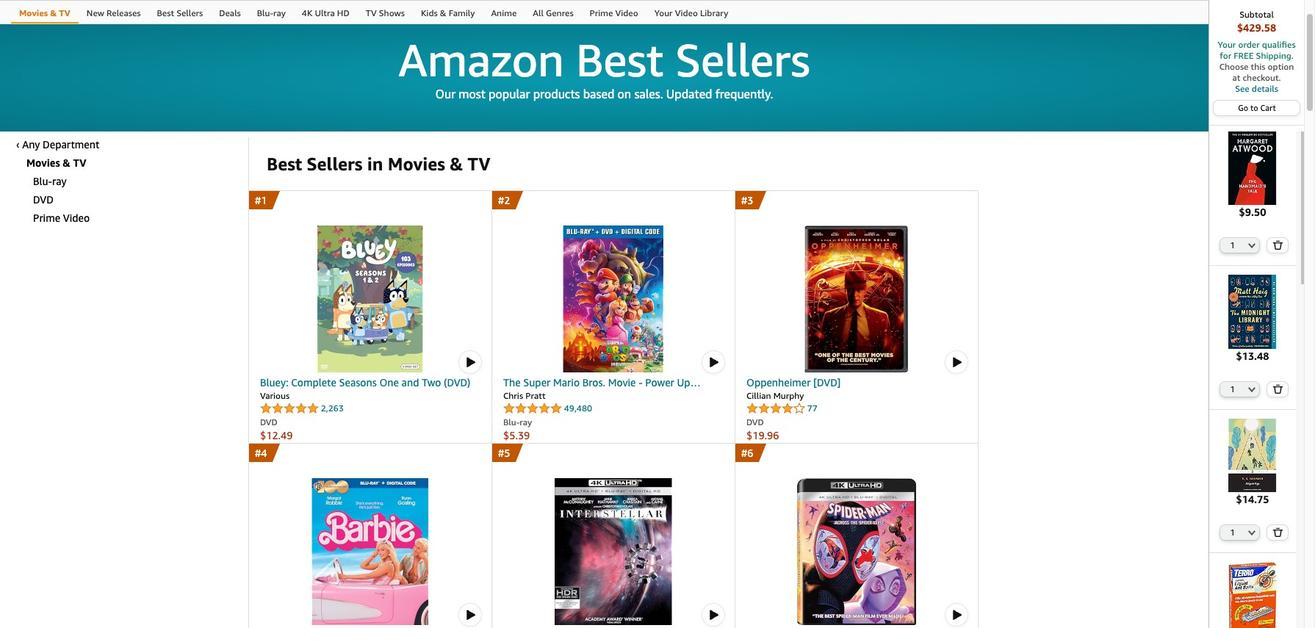 Task type: locate. For each thing, give the bounding box(es) containing it.
your right prime video
[[655, 7, 673, 18]]

oppenheimer [dvd] cillian murphy
[[747, 376, 841, 401]]

blu-ray link
[[249, 1, 294, 24], [33, 175, 67, 187]]

0 horizontal spatial your
[[655, 7, 673, 18]]

murphy
[[774, 390, 804, 401]]

ray up "dvd" link
[[52, 175, 67, 187]]

blu- up $5.39
[[504, 417, 520, 428]]

kids & family
[[421, 7, 475, 18]]

new releases
[[87, 7, 141, 18]]

& inside ‹ any department movies & tv blu-ray dvd prime video
[[63, 157, 70, 169]]

0 horizontal spatial sellers
[[177, 7, 203, 18]]

best up #1
[[267, 154, 302, 174]]

for
[[1220, 50, 1232, 61]]

& left new
[[50, 7, 57, 18]]

tree
[[16, 137, 249, 226]]

0 horizontal spatial +
[[575, 391, 581, 404]]

tv down most
[[468, 154, 491, 174]]

sellers for best sellers in movies & tv
[[307, 154, 363, 174]]

+ down movie
[[607, 391, 613, 404]]

2 horizontal spatial best
[[576, 33, 664, 87]]

tv
[[59, 7, 70, 18], [366, 7, 377, 18], [468, 154, 491, 174], [73, 157, 86, 169]]

the midnight library: a gma book club pick (a novel) image
[[1216, 275, 1290, 349]]

0 vertical spatial blu-ray link
[[249, 1, 294, 24]]

your for your order qualifies for free shipping. choose this option at checkout. see details
[[1218, 39, 1237, 50]]

1 horizontal spatial blu-ray link
[[249, 1, 294, 24]]

oppenheimer [dvd] image
[[747, 226, 967, 373]]

dvd up the $19.96
[[747, 417, 764, 428]]

ray inside ‹ any department movies & tv blu-ray dvd prime video
[[52, 175, 67, 187]]

choose
[[1220, 61, 1249, 72]]

blu- up "dvd" link
[[33, 175, 52, 187]]

tree item
[[16, 137, 245, 152]]

the handmaid&#39;s tale image
[[1216, 132, 1290, 205]]

delete image for $13.48
[[1273, 384, 1284, 394]]

1 for $9.50
[[1231, 241, 1236, 250]]

1 vertical spatial prime video link
[[33, 212, 90, 224]]

delete image up "malgudi days (penguin classics)" image
[[1273, 384, 1284, 394]]

your inside your order qualifies for free shipping. choose this option at checkout. see details
[[1218, 39, 1237, 50]]

movies left new
[[19, 7, 48, 18]]

1 vertical spatial dropdown image
[[1249, 530, 1257, 536]]

delete image for $9.50
[[1273, 241, 1284, 250]]

0 horizontal spatial best
[[157, 7, 174, 18]]

delete image
[[1273, 528, 1284, 537]]

delete image right dropdown icon
[[1273, 241, 1284, 250]]

tv shows link
[[358, 1, 413, 24]]

option
[[1268, 61, 1295, 72]]

3 1 from the top
[[1231, 528, 1236, 537]]

your for your video library
[[655, 7, 673, 18]]

1 vertical spatial 1
[[1231, 384, 1236, 394]]

+
[[575, 391, 581, 404], [607, 391, 613, 404]]

cart
[[1261, 103, 1277, 112]]

order
[[1239, 39, 1260, 50]]

new releases link
[[79, 1, 149, 24]]

1 vertical spatial your
[[1218, 39, 1237, 50]]

1
[[1231, 241, 1236, 250], [1231, 384, 1236, 394], [1231, 528, 1236, 537]]

2 horizontal spatial video
[[675, 7, 698, 18]]

department
[[43, 138, 99, 151]]

best right releases
[[157, 7, 174, 18]]

dvd inside ‹ any department movies & tv blu-ray dvd prime video
[[33, 193, 54, 206]]

1 left dropdown icon
[[1231, 241, 1236, 250]]

&
[[50, 7, 57, 18], [440, 7, 447, 18], [450, 154, 463, 174], [63, 157, 70, 169]]

movies down any
[[26, 157, 60, 169]]

1 vertical spatial delete image
[[1273, 384, 1284, 394]]

1 vertical spatial sellers
[[676, 33, 810, 87]]

delete image
[[1273, 241, 1284, 250], [1273, 384, 1284, 394]]

blu-
[[257, 7, 274, 18], [33, 175, 52, 187], [539, 391, 558, 404], [504, 417, 520, 428]]

+ down mario
[[575, 391, 581, 404]]

dropdown image
[[1249, 386, 1257, 392], [1249, 530, 1257, 536]]

0 horizontal spatial prime
[[33, 212, 60, 224]]

0 vertical spatial your
[[655, 7, 673, 18]]

2 vertical spatial best
[[267, 154, 302, 174]]

dvd inside dvd $19.96
[[747, 417, 764, 428]]

0 horizontal spatial blu-ray link
[[33, 175, 67, 187]]

see
[[1236, 83, 1250, 94]]

1 vertical spatial best
[[576, 33, 664, 87]]

& down department
[[63, 157, 70, 169]]

2 dropdown image from the top
[[1249, 530, 1257, 536]]

tv down department
[[73, 157, 86, 169]]

ray inside navigation navigation
[[274, 7, 286, 18]]

dvd $19.96
[[747, 417, 780, 442]]

0 vertical spatial 1
[[1231, 241, 1236, 250]]

1 horizontal spatial prime
[[590, 7, 613, 18]]

$12.49 link
[[260, 429, 481, 443]]

dropdown image left delete icon
[[1249, 530, 1257, 536]]

blu- inside navigation navigation
[[257, 7, 274, 18]]

ray up $5.39
[[520, 417, 532, 428]]

0 vertical spatial sellers
[[177, 7, 203, 18]]

2 vertical spatial sellers
[[307, 154, 363, 174]]

best sellers link
[[149, 1, 211, 24]]

movies
[[19, 7, 48, 18], [388, 154, 445, 174], [26, 157, 60, 169]]

1 horizontal spatial +
[[607, 391, 613, 404]]

49,480 link
[[504, 401, 592, 416]]

seasons
[[339, 376, 377, 389]]

2 delete image from the top
[[1273, 384, 1284, 394]]

None submit
[[1268, 238, 1288, 253], [1268, 382, 1288, 397], [1268, 525, 1288, 540], [1268, 238, 1288, 253], [1268, 382, 1288, 397], [1268, 525, 1288, 540]]

dvd up $12.49
[[260, 417, 278, 428]]

oppenheimer [dvd] link
[[747, 376, 967, 390]]

movies right in
[[388, 154, 445, 174]]

best for best sellers
[[157, 7, 174, 18]]

sellers
[[177, 7, 203, 18], [676, 33, 810, 87], [307, 154, 363, 174]]

movies inside ‹ any department movies & tv blu-ray dvd prime video
[[26, 157, 60, 169]]

qualifies
[[1263, 39, 1296, 50]]

blu-ray link up "dvd" link
[[33, 175, 67, 187]]

barbie (blu-ray + digital) image
[[260, 479, 481, 626]]

go
[[1239, 103, 1249, 112]]

blu-ray $5.39
[[504, 417, 532, 442]]

$14.75
[[1237, 493, 1270, 506]]

2 horizontal spatial sellers
[[676, 33, 810, 87]]

new
[[87, 7, 104, 18]]

group
[[33, 171, 248, 226]]

best inside amazon best sellers our most popular products based on sales.  updated frequently.
[[576, 33, 664, 87]]

ray left 4k
[[274, 7, 286, 18]]

chris pratt
[[504, 390, 546, 401]]

best sellers in movies & tv
[[267, 154, 491, 174]]

blu- inside blu-ray $5.39
[[504, 417, 520, 428]]

updated
[[667, 87, 713, 102]]

ray down mario
[[558, 391, 573, 404]]

sellers left the deals
[[177, 7, 203, 18]]

the super mario bros. movie - power up edition blu-ray + dvd + digital
[[504, 376, 691, 404]]

1 vertical spatial blu-ray link
[[33, 175, 67, 187]]

1 up "malgudi days (penguin classics)" image
[[1231, 384, 1236, 394]]

subtotal $429.58
[[1238, 9, 1277, 34]]

#4
[[255, 447, 267, 459]]

0 vertical spatial prime
[[590, 7, 613, 18]]

and
[[402, 376, 419, 389]]

prime video link down "dvd" link
[[33, 212, 90, 224]]

1 horizontal spatial your
[[1218, 39, 1237, 50]]

subtotal
[[1240, 9, 1275, 20]]

kids
[[421, 7, 438, 18]]

prime right genres
[[590, 7, 613, 18]]

blu- right the deals
[[257, 7, 274, 18]]

bluey: complete seasons one and two (dvd) image
[[260, 226, 481, 373]]

0 vertical spatial best
[[157, 7, 174, 18]]

1 vertical spatial prime
[[33, 212, 60, 224]]

your
[[655, 7, 673, 18], [1218, 39, 1237, 50]]

best up on
[[576, 33, 664, 87]]

sellers left in
[[307, 154, 363, 174]]

1 horizontal spatial best
[[267, 154, 302, 174]]

dvd down any
[[33, 193, 54, 206]]

best inside navigation navigation
[[157, 7, 174, 18]]

0 vertical spatial dropdown image
[[1249, 386, 1257, 392]]

1 horizontal spatial prime video link
[[582, 1, 647, 24]]

edition
[[504, 391, 536, 404]]

2 1 from the top
[[1231, 384, 1236, 394]]

any department link
[[22, 138, 99, 151]]

deals link
[[211, 1, 249, 24]]

dvd
[[33, 193, 54, 206], [584, 391, 604, 404], [260, 417, 278, 428], [747, 417, 764, 428]]

see details link
[[1217, 83, 1297, 94]]

$5.39
[[504, 429, 530, 442]]

0 vertical spatial delete image
[[1273, 241, 1284, 250]]

video inside ‹ any department movies & tv blu-ray dvd prime video
[[63, 212, 90, 224]]

1 1 from the top
[[1231, 241, 1236, 250]]

dropdown image for $14.75
[[1249, 530, 1257, 536]]

4k ultra hd
[[302, 7, 350, 18]]

0 horizontal spatial video
[[63, 212, 90, 224]]

digital
[[616, 391, 647, 404]]

1 left delete icon
[[1231, 528, 1236, 537]]

blu- inside the super mario bros. movie - power up edition blu-ray + dvd + digital
[[539, 391, 558, 404]]

prime video link
[[582, 1, 647, 24], [33, 212, 90, 224]]

library
[[701, 7, 729, 18]]

the super mario bros. movie - power up edition blu-ray + dvd + digital link
[[504, 376, 724, 404]]

sellers up frequently.
[[676, 33, 810, 87]]

movies inside navigation navigation
[[19, 7, 48, 18]]

dvd down bros.
[[584, 391, 604, 404]]

shipping.
[[1257, 50, 1294, 61]]

prime video link right genres
[[582, 1, 647, 24]]

your order qualifies for free shipping. choose this option at checkout. see details
[[1218, 39, 1296, 94]]

1 horizontal spatial sellers
[[307, 154, 363, 174]]

2 vertical spatial 1
[[1231, 528, 1236, 537]]

all genres link
[[525, 1, 582, 24]]

cillian
[[747, 390, 772, 401]]

1 dropdown image from the top
[[1249, 386, 1257, 392]]

1 delete image from the top
[[1273, 241, 1284, 250]]

dropdown image down $13.48
[[1249, 386, 1257, 392]]

blu- down super
[[539, 391, 558, 404]]

& right kids
[[440, 7, 447, 18]]

1 for $13.48
[[1231, 384, 1236, 394]]

#2
[[498, 194, 510, 207]]

spider-man: across the spider-verse - uhd/bd combo + digital image
[[747, 479, 967, 626]]

sellers inside navigation navigation
[[177, 7, 203, 18]]

group containing blu-ray
[[33, 171, 248, 226]]

all
[[533, 7, 544, 18]]

tv inside ‹ any department movies & tv blu-ray dvd prime video
[[73, 157, 86, 169]]

prime down "dvd" link
[[33, 212, 60, 224]]

prime
[[590, 7, 613, 18], [33, 212, 60, 224]]

blu-ray link left 4k
[[249, 1, 294, 24]]

ray inside the super mario bros. movie - power up edition blu-ray + dvd + digital
[[558, 391, 573, 404]]

movie
[[608, 376, 636, 389]]

your left order
[[1218, 39, 1237, 50]]

video for prime
[[616, 7, 639, 18]]

dropdown image for $13.48
[[1249, 386, 1257, 392]]

best
[[157, 7, 174, 18], [576, 33, 664, 87], [267, 154, 302, 174]]

$429.58
[[1238, 21, 1277, 34]]

prime inside ‹ any department movies & tv blu-ray dvd prime video
[[33, 212, 60, 224]]

‹ any department movies & tv blu-ray dvd prime video
[[16, 138, 99, 224]]

kids & family link
[[413, 1, 483, 24]]

1 horizontal spatial video
[[616, 7, 639, 18]]

1 + from the left
[[575, 391, 581, 404]]

$19.96 link
[[747, 429, 967, 443]]



Task type: vqa. For each thing, say whether or not it's contained in the screenshot.


Task type: describe. For each thing, give the bounding box(es) containing it.
checkout.
[[1243, 72, 1282, 83]]

& inside kids & family link
[[440, 7, 447, 18]]

$12.49
[[260, 429, 293, 442]]

amazon best sellers our most popular products based on sales.  updated frequently.
[[399, 33, 810, 102]]

popular
[[489, 87, 530, 102]]

genres
[[546, 7, 574, 18]]

anime link
[[483, 1, 525, 24]]

at
[[1233, 72, 1241, 83]]

#5
[[498, 447, 510, 459]]

up
[[677, 376, 691, 389]]

prime video
[[590, 7, 639, 18]]

various
[[260, 390, 290, 401]]

video for your
[[675, 7, 698, 18]]

releases
[[107, 7, 141, 18]]

movies & tv
[[19, 7, 70, 18]]

interstellar (4k uhd + blu-ray + digital) image
[[504, 479, 724, 626]]

$19.96
[[747, 429, 780, 442]]

movies for ‹ any department movies & tv blu-ray dvd prime video
[[26, 157, 60, 169]]

#3
[[742, 194, 754, 207]]

your video library
[[655, 7, 729, 18]]

77 link
[[747, 401, 818, 416]]

sellers inside amazon best sellers our most popular products based on sales.  updated frequently.
[[676, 33, 810, 87]]

sellers for best sellers
[[177, 7, 203, 18]]

& down our at left top
[[450, 154, 463, 174]]

on
[[618, 87, 632, 102]]

two
[[422, 376, 441, 389]]

bros.
[[583, 376, 606, 389]]

hd
[[337, 7, 350, 18]]

malgudi days (penguin classics) image
[[1216, 419, 1290, 492]]

this
[[1251, 61, 1266, 72]]

‹
[[16, 138, 20, 151]]

prime inside navigation navigation
[[590, 7, 613, 18]]

[dvd]
[[814, 376, 841, 389]]

frequently.
[[716, 87, 774, 102]]

ultra
[[315, 7, 335, 18]]

group inside tree
[[33, 171, 248, 226]]

dvd link
[[33, 193, 54, 206]]

navigation navigation
[[0, 0, 1305, 628]]

bluey: complete seasons one and two (dvd) link
[[260, 376, 481, 390]]

2,263
[[321, 403, 344, 414]]

chris
[[504, 390, 523, 401]]

anime
[[491, 7, 517, 18]]

(dvd)
[[444, 376, 471, 389]]

free
[[1234, 50, 1254, 61]]

2 + from the left
[[607, 391, 613, 404]]

amazon
[[399, 33, 565, 87]]

to
[[1251, 103, 1259, 112]]

movies for best sellers in movies & tv
[[388, 154, 445, 174]]

2,263 link
[[260, 401, 344, 416]]

& inside movies & tv link
[[50, 7, 57, 18]]

tree item containing ‹
[[16, 137, 245, 152]]

#6
[[742, 447, 754, 459]]

49,480
[[564, 403, 592, 414]]

shows
[[379, 7, 405, 18]]

our
[[436, 87, 456, 102]]

details
[[1252, 83, 1279, 94]]

terro t300b liquid ant killer, 12 bait stations image
[[1216, 562, 1290, 628]]

pratt
[[526, 390, 546, 401]]

$13.48
[[1237, 350, 1270, 362]]

oppenheimer
[[747, 376, 811, 389]]

movies & tv link
[[11, 1, 79, 24]]

products
[[533, 87, 580, 102]]

dropdown image
[[1249, 243, 1257, 249]]

your video library link
[[647, 1, 737, 24]]

super
[[524, 376, 551, 389]]

0 vertical spatial prime video link
[[582, 1, 647, 24]]

0 horizontal spatial prime video link
[[33, 212, 90, 224]]

1 for $14.75
[[1231, 528, 1236, 537]]

tv left new
[[59, 7, 70, 18]]

the
[[504, 376, 521, 389]]

one
[[380, 376, 399, 389]]

all genres
[[533, 7, 574, 18]]

based
[[583, 87, 615, 102]]

the super mario bros. movie - power up edition blu-ray + dvd + digital image
[[504, 226, 724, 373]]

most
[[459, 87, 486, 102]]

power
[[646, 376, 675, 389]]

$9.50
[[1240, 206, 1267, 219]]

4k ultra hd link
[[294, 1, 358, 24]]

blu- inside ‹ any department movies & tv blu-ray dvd prime video
[[33, 175, 52, 187]]

deals
[[219, 7, 241, 18]]

ray inside blu-ray $5.39
[[520, 417, 532, 428]]

dvd inside the dvd $12.49
[[260, 417, 278, 428]]

blu-ray
[[257, 7, 286, 18]]

family
[[449, 7, 475, 18]]

best sellers
[[157, 7, 203, 18]]

dvd $12.49
[[260, 417, 293, 442]]

complete
[[291, 376, 337, 389]]

tv left shows
[[366, 7, 377, 18]]

tv shows
[[366, 7, 405, 18]]

dvd inside the super mario bros. movie - power up edition blu-ray + dvd + digital
[[584, 391, 604, 404]]

in
[[367, 154, 383, 174]]

best for best sellers in movies & tv
[[267, 154, 302, 174]]

#1
[[255, 194, 267, 207]]

tree containing ‹
[[16, 137, 249, 226]]

$5.39 link
[[504, 429, 724, 443]]

-
[[639, 376, 643, 389]]

bluey:
[[260, 376, 289, 389]]



